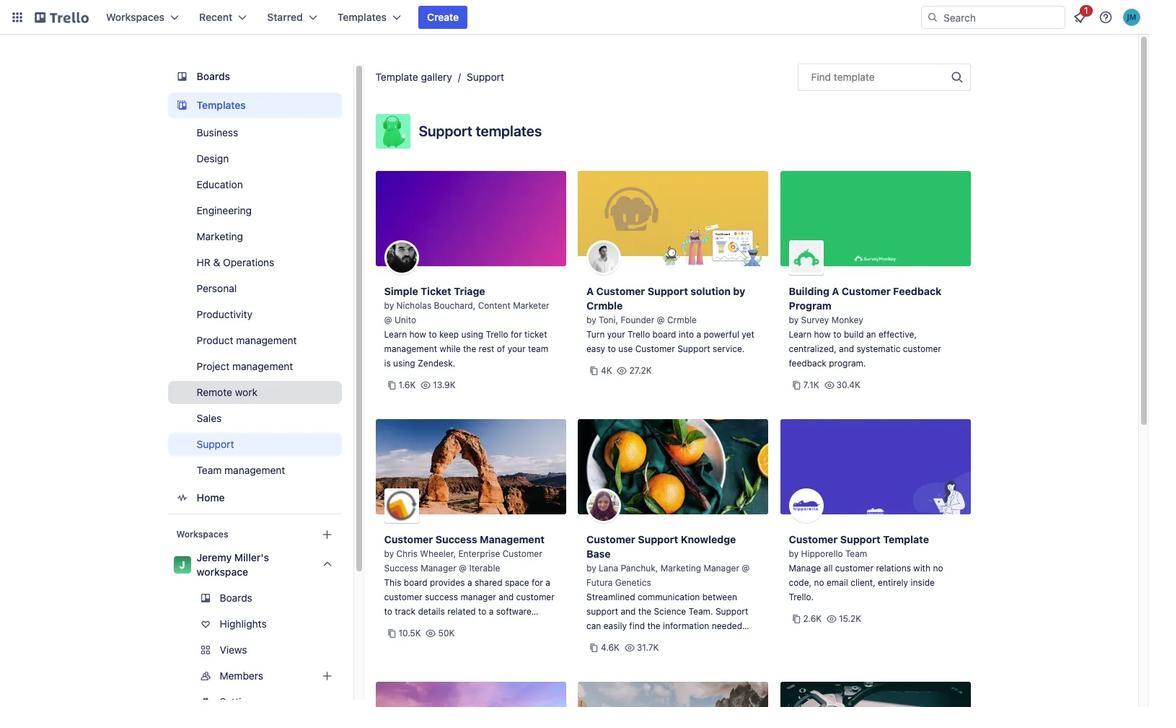 Task type: describe. For each thing, give the bounding box(es) containing it.
build
[[844, 329, 864, 340]]

product management link
[[168, 329, 342, 352]]

yet
[[742, 329, 755, 340]]

30.4k
[[837, 380, 861, 390]]

enterprise
[[459, 549, 500, 559]]

for inside simple ticket triage by nicholas bouchard, content marketer @ unito learn how to keep using trello for ticket management while the rest of your team is using zendesk.
[[511, 329, 522, 340]]

hipporello
[[802, 549, 843, 559]]

survey
[[802, 315, 830, 326]]

your inside simple ticket triage by nicholas bouchard, content marketer @ unito learn how to keep using trello for ticket management while the rest of your team is using zendesk.
[[508, 344, 526, 354]]

1 horizontal spatial support link
[[467, 71, 504, 83]]

hr & operations
[[197, 256, 275, 268]]

sales link
[[168, 407, 342, 430]]

1 vertical spatial no
[[814, 577, 825, 588]]

views
[[220, 644, 247, 656]]

team
[[528, 344, 549, 354]]

remote work link
[[168, 381, 342, 404]]

templates inside popup button
[[338, 11, 387, 23]]

wheeler,
[[420, 549, 456, 559]]

customer support knowledge base by lana panchuk, marketing manager @ futura genetics streamlined communication between support and the science team. support can easily find the information needed and submit a request to the science team in case there is a necessity.
[[587, 533, 758, 660]]

software
[[496, 606, 532, 617]]

templates button
[[329, 6, 410, 29]]

forward image inside views link
[[339, 642, 356, 659]]

related
[[448, 606, 476, 617]]

trello inside simple ticket triage by nicholas bouchard, content marketer @ unito learn how to keep using trello for ticket management while the rest of your team is using zendesk.
[[486, 329, 509, 340]]

recent button
[[191, 6, 256, 29]]

@ inside a customer support solution by crmble by toni, founder @ crmble turn your trello board into a powerful yet easy to use customer support service.
[[657, 315, 665, 326]]

manager inside customer success management by chris wheeler, enterprise customer success manager @ iterable this board provides a shared space for a customer success manager and customer to track details related to a software deployment.
[[421, 563, 457, 574]]

1 vertical spatial templates
[[197, 99, 246, 111]]

support down 'into'
[[678, 344, 711, 354]]

create button
[[419, 6, 468, 29]]

communication
[[638, 592, 700, 603]]

0 vertical spatial crmble
[[587, 300, 623, 312]]

manager inside customer support knowledge base by lana panchuk, marketing manager @ futura genetics streamlined communication between support and the science team. support can easily find the information needed and submit a request to the science team in case there is a necessity.
[[704, 563, 740, 574]]

monkey
[[832, 315, 864, 326]]

hr
[[197, 256, 211, 268]]

customer inside the building a customer feedback program by survey monkey learn how to build an effective, centralized, and systematic customer feedback program.
[[903, 344, 942, 354]]

boards link for home
[[168, 64, 342, 89]]

inside
[[911, 577, 935, 588]]

customer up 27.2k
[[636, 344, 675, 354]]

project management link
[[168, 355, 342, 378]]

jeremy miller (jeremymiller198) image
[[1124, 9, 1141, 26]]

1 vertical spatial crmble
[[668, 315, 697, 326]]

design
[[197, 152, 229, 165]]

j
[[179, 559, 185, 571]]

@ inside simple ticket triage by nicholas bouchard, content marketer @ unito learn how to keep using trello for ticket management while the rest of your team is using zendesk.
[[384, 315, 392, 326]]

0 horizontal spatial using
[[393, 358, 416, 369]]

client,
[[851, 577, 876, 588]]

customer inside customer support template by hipporello team manage all customer relations with no code, no email client, entirely inside trello.
[[836, 563, 874, 574]]

submit
[[604, 635, 632, 646]]

0 vertical spatial using
[[462, 329, 484, 340]]

search image
[[927, 12, 939, 23]]

a down find
[[635, 635, 639, 646]]

project
[[197, 360, 230, 372]]

to inside simple ticket triage by nicholas bouchard, content marketer @ unito learn how to keep using trello for ticket management while the rest of your team is using zendesk.
[[429, 329, 437, 340]]

@ inside customer success management by chris wheeler, enterprise customer success manager @ iterable this board provides a shared space for a customer success manager and customer to track details related to a software deployment.
[[459, 563, 467, 574]]

4k
[[601, 365, 613, 376]]

rest
[[479, 344, 495, 354]]

0 horizontal spatial template
[[376, 71, 418, 83]]

founder
[[621, 315, 655, 326]]

1 horizontal spatial success
[[436, 533, 477, 546]]

1.6k
[[399, 380, 416, 390]]

starred
[[267, 11, 303, 23]]

survey monkey image
[[789, 240, 824, 275]]

in
[[587, 650, 594, 660]]

a up manager
[[468, 577, 472, 588]]

email
[[827, 577, 849, 588]]

a customer support solution by crmble by toni, founder @ crmble turn your trello board into a powerful yet easy to use customer support service.
[[587, 285, 755, 354]]

and down can
[[587, 635, 602, 646]]

a right space
[[546, 577, 551, 588]]

provides
[[430, 577, 465, 588]]

to inside customer support knowledge base by lana panchuk, marketing manager @ futura genetics streamlined communication between support and the science team. support can easily find the information needed and submit a request to the science team in case there is a necessity.
[[675, 635, 683, 646]]

unito
[[395, 315, 417, 326]]

between
[[703, 592, 738, 603]]

toni, founder @ crmble image
[[587, 240, 621, 275]]

primary element
[[0, 0, 1150, 35]]

team inside customer support knowledge base by lana panchuk, marketing manager @ futura genetics streamlined communication between support and the science team. support can easily find the information needed and submit a request to the science team in case there is a necessity.
[[736, 635, 758, 646]]

&
[[213, 256, 220, 268]]

nicholas bouchard, content marketer @ unito image
[[384, 240, 419, 275]]

50k
[[438, 628, 455, 639]]

knowledge
[[681, 533, 737, 546]]

boards for views
[[220, 592, 253, 604]]

templates
[[476, 123, 542, 139]]

1 notification image
[[1072, 9, 1089, 26]]

workspace
[[197, 566, 248, 578]]

a inside the building a customer feedback program by survey monkey learn how to build an effective, centralized, and systematic customer feedback program.
[[832, 285, 840, 297]]

highlights link
[[168, 613, 342, 636]]

and inside the building a customer feedback program by survey monkey learn how to build an effective, centralized, and systematic customer feedback program.
[[839, 344, 855, 354]]

support right gallery
[[467, 71, 504, 83]]

add image
[[319, 668, 336, 685]]

by up turn
[[587, 315, 597, 326]]

1 vertical spatial success
[[384, 563, 419, 574]]

product management
[[197, 334, 297, 346]]

engineering
[[197, 204, 252, 217]]

template gallery
[[376, 71, 452, 83]]

back to home image
[[35, 6, 89, 29]]

personal
[[197, 282, 237, 294]]

work
[[235, 386, 258, 398]]

deployment.
[[384, 621, 435, 632]]

0 vertical spatial no
[[934, 563, 944, 574]]

learn inside simple ticket triage by nicholas bouchard, content marketer @ unito learn how to keep using trello for ticket management while the rest of your team is using zendesk.
[[384, 329, 407, 340]]

futura
[[587, 577, 613, 588]]

find template
[[812, 71, 875, 83]]

boards link for views
[[168, 587, 342, 610]]

forward image inside members link
[[339, 668, 356, 685]]

board image
[[174, 68, 191, 85]]

template inside customer support template by hipporello team manage all customer relations with no code, no email client, entirely inside trello.
[[884, 533, 930, 546]]

jeremy miller's workspace
[[197, 551, 269, 578]]

customer success management by chris wheeler, enterprise customer success manager @ iterable this board provides a shared space for a customer success manager and customer to track details related to a software deployment.
[[384, 533, 555, 632]]

customer up chris
[[384, 533, 433, 546]]

Search field
[[939, 6, 1065, 28]]

the down information
[[686, 635, 699, 646]]

nicholas
[[397, 300, 432, 311]]

customer inside customer support template by hipporello team manage all customer relations with no code, no email client, entirely inside trello.
[[789, 533, 838, 546]]

solution
[[691, 285, 731, 297]]

success
[[425, 592, 458, 603]]

trello inside a customer support solution by crmble by toni, founder @ crmble turn your trello board into a powerful yet easy to use customer support service.
[[628, 329, 650, 340]]

powerful
[[704, 329, 740, 340]]

triage
[[454, 285, 485, 297]]

3 forward image from the top
[[339, 694, 356, 707]]

manager
[[461, 592, 496, 603]]

1 vertical spatial workspaces
[[176, 529, 228, 540]]

feedback
[[894, 285, 942, 297]]

simple ticket triage by nicholas bouchard, content marketer @ unito learn how to keep using trello for ticket management while the rest of your team is using zendesk.
[[384, 285, 550, 369]]

recent
[[199, 11, 233, 23]]

this
[[384, 577, 402, 588]]

board inside a customer support solution by crmble by toni, founder @ crmble turn your trello board into a powerful yet easy to use customer support service.
[[653, 329, 677, 340]]

productivity
[[197, 308, 253, 320]]

use
[[619, 344, 633, 354]]

workspaces button
[[97, 6, 188, 29]]

trello.
[[789, 592, 814, 603]]

entirely
[[878, 577, 909, 588]]

Find template field
[[798, 64, 971, 91]]

0 vertical spatial science
[[654, 606, 687, 617]]

productivity link
[[168, 303, 342, 326]]

to inside the building a customer feedback program by survey monkey learn how to build an effective, centralized, and systematic customer feedback program.
[[834, 329, 842, 340]]

support
[[587, 606, 619, 617]]

toni,
[[599, 315, 619, 326]]

a down manager
[[489, 606, 494, 617]]

easily
[[604, 621, 627, 632]]

customer down "management"
[[503, 549, 543, 559]]



Task type: vqa. For each thing, say whether or not it's contained in the screenshot.
the right how
yes



Task type: locate. For each thing, give the bounding box(es) containing it.
support link right gallery
[[467, 71, 504, 83]]

no down all
[[814, 577, 825, 588]]

1 horizontal spatial no
[[934, 563, 944, 574]]

customer
[[597, 285, 646, 297], [842, 285, 891, 297], [636, 344, 675, 354], [384, 533, 433, 546], [587, 533, 636, 546], [789, 533, 838, 546], [503, 549, 543, 559]]

your inside a customer support solution by crmble by toni, founder @ crmble turn your trello board into a powerful yet easy to use customer support service.
[[608, 329, 626, 340]]

personal link
[[168, 277, 342, 300]]

hr & operations link
[[168, 251, 342, 274]]

by left chris
[[384, 549, 394, 559]]

relations
[[876, 563, 912, 574]]

1 vertical spatial support link
[[168, 433, 342, 456]]

success
[[436, 533, 477, 546], [384, 563, 419, 574]]

customer inside the building a customer feedback program by survey monkey learn how to build an effective, centralized, and systematic customer feedback program.
[[842, 285, 891, 297]]

to left track
[[384, 606, 393, 617]]

management inside simple ticket triage by nicholas bouchard, content marketer @ unito learn how to keep using trello for ticket management while the rest of your team is using zendesk.
[[384, 344, 437, 354]]

1 horizontal spatial templates
[[338, 11, 387, 23]]

1 vertical spatial science
[[701, 635, 734, 646]]

jeremy
[[197, 551, 232, 564]]

template board image
[[174, 97, 191, 114]]

content
[[478, 300, 511, 311]]

an
[[867, 329, 877, 340]]

management up home link
[[225, 464, 285, 476]]

a down request
[[651, 650, 656, 660]]

for left ticket
[[511, 329, 522, 340]]

and inside customer success management by chris wheeler, enterprise customer success manager @ iterable this board provides a shared space for a customer success manager and customer to track details related to a software deployment.
[[499, 592, 514, 603]]

customer up hipporello
[[789, 533, 838, 546]]

learn up centralized, on the right of the page
[[789, 329, 812, 340]]

@
[[384, 315, 392, 326], [657, 315, 665, 326], [459, 563, 467, 574], [742, 563, 750, 574]]

to left use
[[608, 344, 616, 354]]

management for project management
[[232, 360, 293, 372]]

2 horizontal spatial team
[[846, 549, 868, 559]]

1 trello from the left
[[486, 329, 509, 340]]

0 horizontal spatial no
[[814, 577, 825, 588]]

0 vertical spatial board
[[653, 329, 677, 340]]

0 horizontal spatial science
[[654, 606, 687, 617]]

templates link
[[168, 92, 342, 118]]

marketing up communication
[[661, 563, 702, 574]]

lana
[[599, 563, 619, 574]]

0 horizontal spatial how
[[410, 329, 426, 340]]

by
[[734, 285, 746, 297], [384, 300, 394, 311], [587, 315, 597, 326], [789, 315, 799, 326], [384, 549, 394, 559], [789, 549, 799, 559], [587, 563, 597, 574]]

boards link
[[168, 64, 342, 89], [168, 587, 342, 610]]

1 boards link from the top
[[168, 64, 342, 89]]

views link
[[168, 639, 356, 662]]

1 vertical spatial board
[[404, 577, 428, 588]]

bouchard,
[[434, 300, 476, 311]]

no right with
[[934, 563, 944, 574]]

customer inside customer support knowledge base by lana panchuk, marketing manager @ futura genetics streamlined communication between support and the science team. support can easily find the information needed and submit a request to the science team in case there is a necessity.
[[587, 533, 636, 546]]

customer up track
[[384, 592, 423, 603]]

the up request
[[648, 621, 661, 632]]

@ inside customer support knowledge base by lana panchuk, marketing manager @ futura genetics streamlined communication between support and the science team. support can easily find the information needed and submit a request to the science team in case there is a necessity.
[[742, 563, 750, 574]]

and up find
[[621, 606, 636, 617]]

2 how from the left
[[815, 329, 831, 340]]

0 vertical spatial success
[[436, 533, 477, 546]]

1 horizontal spatial is
[[642, 650, 648, 660]]

base
[[587, 548, 611, 560]]

business
[[197, 126, 238, 139]]

management down unito
[[384, 344, 437, 354]]

0 vertical spatial team
[[197, 464, 222, 476]]

0 vertical spatial boards link
[[168, 64, 342, 89]]

1 horizontal spatial trello
[[628, 329, 650, 340]]

0 vertical spatial forward image
[[339, 642, 356, 659]]

support right support icon
[[419, 123, 473, 139]]

a
[[697, 329, 702, 340], [468, 577, 472, 588], [546, 577, 551, 588], [489, 606, 494, 617], [635, 635, 639, 646], [651, 650, 656, 660]]

0 horizontal spatial learn
[[384, 329, 407, 340]]

1 vertical spatial boards
[[220, 592, 253, 604]]

a right building
[[832, 285, 840, 297]]

home image
[[174, 489, 191, 507]]

by inside customer success management by chris wheeler, enterprise customer success manager @ iterable this board provides a shared space for a customer success manager and customer to track details related to a software deployment.
[[384, 549, 394, 559]]

1 horizontal spatial your
[[608, 329, 626, 340]]

necessity.
[[658, 650, 699, 660]]

template up relations on the bottom right
[[884, 533, 930, 546]]

is left zendesk.
[[384, 358, 391, 369]]

0 horizontal spatial for
[[511, 329, 522, 340]]

customer up toni,
[[597, 285, 646, 297]]

a inside a customer support solution by crmble by toni, founder @ crmble turn your trello board into a powerful yet easy to use customer support service.
[[587, 285, 594, 297]]

0 horizontal spatial board
[[404, 577, 428, 588]]

1 forward image from the top
[[339, 642, 356, 659]]

team up home
[[197, 464, 222, 476]]

a inside a customer support solution by crmble by toni, founder @ crmble turn your trello board into a powerful yet easy to use customer support service.
[[697, 329, 702, 340]]

0 vertical spatial marketing
[[197, 230, 243, 243]]

product
[[197, 334, 234, 346]]

2 a from the left
[[832, 285, 840, 297]]

code,
[[789, 577, 812, 588]]

gallery
[[421, 71, 452, 83]]

1 horizontal spatial template
[[884, 533, 930, 546]]

operations
[[223, 256, 275, 268]]

@ left manage
[[742, 563, 750, 574]]

1 horizontal spatial team
[[736, 635, 758, 646]]

templates right starred popup button
[[338, 11, 387, 23]]

1 horizontal spatial workspaces
[[176, 529, 228, 540]]

members
[[220, 670, 263, 682]]

your down toni,
[[608, 329, 626, 340]]

forward image
[[339, 642, 356, 659], [339, 668, 356, 685], [339, 694, 356, 707]]

boards right board image
[[197, 70, 230, 82]]

marketing up &
[[197, 230, 243, 243]]

open information menu image
[[1099, 10, 1114, 25]]

template left gallery
[[376, 71, 418, 83]]

for right space
[[532, 577, 543, 588]]

by left survey
[[789, 315, 799, 326]]

1 vertical spatial template
[[884, 533, 930, 546]]

remote
[[197, 386, 232, 398]]

highlights
[[220, 618, 267, 630]]

by inside simple ticket triage by nicholas bouchard, content marketer @ unito learn how to keep using trello for ticket management while the rest of your team is using zendesk.
[[384, 300, 394, 311]]

program.
[[829, 358, 867, 369]]

template gallery link
[[376, 71, 452, 83]]

1 vertical spatial for
[[532, 577, 543, 588]]

boards link up the templates link
[[168, 64, 342, 89]]

the left rest
[[463, 344, 477, 354]]

a down toni, founder @ crmble image
[[587, 285, 594, 297]]

crmble
[[587, 300, 623, 312], [668, 315, 697, 326]]

support up founder
[[648, 285, 688, 297]]

manager up between
[[704, 563, 740, 574]]

board inside customer success management by chris wheeler, enterprise customer success manager @ iterable this board provides a shared space for a customer success manager and customer to track details related to a software deployment.
[[404, 577, 428, 588]]

boards for home
[[197, 70, 230, 82]]

marketing inside marketing link
[[197, 230, 243, 243]]

1 horizontal spatial science
[[701, 635, 734, 646]]

for
[[511, 329, 522, 340], [532, 577, 543, 588]]

1 horizontal spatial marketing
[[661, 563, 702, 574]]

0 horizontal spatial a
[[587, 285, 594, 297]]

and
[[839, 344, 855, 354], [499, 592, 514, 603], [621, 606, 636, 617], [587, 635, 602, 646]]

support link down sales link
[[168, 433, 342, 456]]

trello up of
[[486, 329, 509, 340]]

support up hipporello
[[841, 533, 881, 546]]

0 horizontal spatial crmble
[[587, 300, 623, 312]]

boards up highlights
[[220, 592, 253, 604]]

how down survey
[[815, 329, 831, 340]]

1 horizontal spatial how
[[815, 329, 831, 340]]

customer up client,
[[836, 563, 874, 574]]

science down needed
[[701, 635, 734, 646]]

find
[[630, 621, 645, 632]]

with
[[914, 563, 931, 574]]

how inside the building a customer feedback program by survey monkey learn how to build an effective, centralized, and systematic customer feedback program.
[[815, 329, 831, 340]]

learn down unito
[[384, 329, 407, 340]]

project management
[[197, 360, 293, 372]]

1 horizontal spatial learn
[[789, 329, 812, 340]]

0 horizontal spatial support link
[[168, 433, 342, 456]]

to up necessity.
[[675, 635, 683, 646]]

1 horizontal spatial a
[[832, 285, 840, 297]]

is inside customer support knowledge base by lana panchuk, marketing manager @ futura genetics streamlined communication between support and the science team. support can easily find the information needed and submit a request to the science team in case there is a necessity.
[[642, 650, 648, 660]]

0 horizontal spatial templates
[[197, 99, 246, 111]]

learn inside the building a customer feedback program by survey monkey learn how to build an effective, centralized, and systematic customer feedback program.
[[789, 329, 812, 340]]

by inside customer support template by hipporello team manage all customer relations with no code, no email client, entirely inside trello.
[[789, 549, 799, 559]]

to
[[429, 329, 437, 340], [834, 329, 842, 340], [608, 344, 616, 354], [384, 606, 393, 617], [479, 606, 487, 617], [675, 635, 683, 646]]

0 vertical spatial boards
[[197, 70, 230, 82]]

to down manager
[[479, 606, 487, 617]]

1 learn from the left
[[384, 329, 407, 340]]

team inside customer support template by hipporello team manage all customer relations with no code, no email client, entirely inside trello.
[[846, 549, 868, 559]]

1 manager from the left
[[421, 563, 457, 574]]

1 vertical spatial is
[[642, 650, 648, 660]]

0 horizontal spatial is
[[384, 358, 391, 369]]

success up wheeler,
[[436, 533, 477, 546]]

4.6k
[[601, 642, 620, 653]]

0 horizontal spatial your
[[508, 344, 526, 354]]

management down product management link
[[232, 360, 293, 372]]

by up manage
[[789, 549, 799, 559]]

crmble up toni,
[[587, 300, 623, 312]]

customer down effective,
[[903, 344, 942, 354]]

15.2k
[[839, 613, 862, 624]]

and up program. in the bottom right of the page
[[839, 344, 855, 354]]

1 vertical spatial your
[[508, 344, 526, 354]]

customer down space
[[516, 592, 555, 603]]

information
[[663, 621, 710, 632]]

0 horizontal spatial marketing
[[197, 230, 243, 243]]

1 vertical spatial boards link
[[168, 587, 342, 610]]

to left build
[[834, 329, 842, 340]]

0 vertical spatial is
[[384, 358, 391, 369]]

board right this
[[404, 577, 428, 588]]

support up the panchuk,
[[638, 533, 679, 546]]

home link
[[168, 485, 342, 511]]

while
[[440, 344, 461, 354]]

how down unito
[[410, 329, 426, 340]]

trello down founder
[[628, 329, 650, 340]]

manager down wheeler,
[[421, 563, 457, 574]]

by down simple
[[384, 300, 394, 311]]

0 vertical spatial template
[[376, 71, 418, 83]]

by down base
[[587, 563, 597, 574]]

lana panchuk, marketing manager @ futura genetics image
[[587, 489, 621, 523]]

marketing link
[[168, 225, 342, 248]]

science down communication
[[654, 606, 687, 617]]

needed
[[712, 621, 743, 632]]

to left keep
[[429, 329, 437, 340]]

to inside a customer support solution by crmble by toni, founder @ crmble turn your trello board into a powerful yet easy to use customer support service.
[[608, 344, 616, 354]]

1 how from the left
[[410, 329, 426, 340]]

feedback
[[789, 358, 827, 369]]

using up "1.6k"
[[393, 358, 416, 369]]

is right 'there' on the right bottom of page
[[642, 650, 648, 660]]

using up rest
[[462, 329, 484, 340]]

can
[[587, 621, 601, 632]]

marketing inside customer support knowledge base by lana panchuk, marketing manager @ futura genetics streamlined communication between support and the science team. support can easily find the information needed and submit a request to the science team in case there is a necessity.
[[661, 563, 702, 574]]

support up needed
[[716, 606, 749, 617]]

0 horizontal spatial trello
[[486, 329, 509, 340]]

1 horizontal spatial manager
[[704, 563, 740, 574]]

0 vertical spatial templates
[[338, 11, 387, 23]]

@ up provides
[[459, 563, 467, 574]]

2 vertical spatial team
[[736, 635, 758, 646]]

0 vertical spatial your
[[608, 329, 626, 340]]

0 vertical spatial for
[[511, 329, 522, 340]]

turn
[[587, 329, 605, 340]]

miller's
[[235, 551, 269, 564]]

into
[[679, 329, 694, 340]]

request
[[642, 635, 673, 646]]

create a workspace image
[[319, 526, 336, 543]]

customer
[[903, 344, 942, 354], [836, 563, 874, 574], [384, 592, 423, 603], [516, 592, 555, 603]]

by right solution
[[734, 285, 746, 297]]

management for product management
[[236, 334, 297, 346]]

marketing
[[197, 230, 243, 243], [661, 563, 702, 574]]

team down needed
[[736, 635, 758, 646]]

31.7k
[[637, 642, 659, 653]]

starred button
[[259, 6, 326, 29]]

2 forward image from the top
[[339, 668, 356, 685]]

support down sales
[[197, 438, 234, 450]]

7.1k
[[804, 380, 820, 390]]

genetics
[[616, 577, 652, 588]]

details
[[418, 606, 445, 617]]

1 horizontal spatial using
[[462, 329, 484, 340]]

the inside simple ticket triage by nicholas bouchard, content marketer @ unito learn how to keep using trello for ticket management while the rest of your team is using zendesk.
[[463, 344, 477, 354]]

support
[[467, 71, 504, 83], [419, 123, 473, 139], [648, 285, 688, 297], [678, 344, 711, 354], [197, 438, 234, 450], [638, 533, 679, 546], [841, 533, 881, 546], [716, 606, 749, 617]]

13.9k
[[433, 380, 456, 390]]

0 horizontal spatial team
[[197, 464, 222, 476]]

1 horizontal spatial board
[[653, 329, 677, 340]]

workspaces inside popup button
[[106, 11, 165, 23]]

0 vertical spatial workspaces
[[106, 11, 165, 23]]

team.
[[689, 606, 713, 617]]

your right of
[[508, 344, 526, 354]]

2 trello from the left
[[628, 329, 650, 340]]

create
[[427, 11, 459, 23]]

crmble up 'into'
[[668, 315, 697, 326]]

@ right founder
[[657, 315, 665, 326]]

the up find
[[639, 606, 652, 617]]

2.6k
[[804, 613, 822, 624]]

chris wheeler, enterprise customer success manager @ iterable image
[[384, 489, 419, 523]]

management for team management
[[225, 464, 285, 476]]

and up software
[[499, 592, 514, 603]]

a right 'into'
[[697, 329, 702, 340]]

2 boards link from the top
[[168, 587, 342, 610]]

1 vertical spatial using
[[393, 358, 416, 369]]

members link
[[168, 665, 356, 688]]

0 horizontal spatial manager
[[421, 563, 457, 574]]

by inside the building a customer feedback program by survey monkey learn how to build an effective, centralized, and systematic customer feedback program.
[[789, 315, 799, 326]]

1 a from the left
[[587, 285, 594, 297]]

how
[[410, 329, 426, 340], [815, 329, 831, 340]]

space
[[505, 577, 530, 588]]

1 vertical spatial team
[[846, 549, 868, 559]]

2 learn from the left
[[789, 329, 812, 340]]

by inside customer support knowledge base by lana panchuk, marketing manager @ futura genetics streamlined communication between support and the science team. support can easily find the information needed and submit a request to the science team in case there is a necessity.
[[587, 563, 597, 574]]

design link
[[168, 147, 342, 170]]

1 horizontal spatial for
[[532, 577, 543, 588]]

support icon image
[[376, 114, 410, 149]]

customer up monkey
[[842, 285, 891, 297]]

management
[[236, 334, 297, 346], [384, 344, 437, 354], [232, 360, 293, 372], [225, 464, 285, 476]]

0 vertical spatial support link
[[467, 71, 504, 83]]

is
[[384, 358, 391, 369], [642, 650, 648, 660]]

success down chris
[[384, 563, 419, 574]]

customer up base
[[587, 533, 636, 546]]

1 vertical spatial marketing
[[661, 563, 702, 574]]

0 horizontal spatial success
[[384, 563, 419, 574]]

2 manager from the left
[[704, 563, 740, 574]]

@ left unito
[[384, 315, 392, 326]]

templates up business
[[197, 99, 246, 111]]

for inside customer success management by chris wheeler, enterprise customer success manager @ iterable this board provides a shared space for a customer success manager and customer to track details related to a software deployment.
[[532, 577, 543, 588]]

customer support template by hipporello team manage all customer relations with no code, no email client, entirely inside trello.
[[789, 533, 944, 603]]

how inside simple ticket triage by nicholas bouchard, content marketer @ unito learn how to keep using trello for ticket management while the rest of your team is using zendesk.
[[410, 329, 426, 340]]

support templates
[[419, 123, 542, 139]]

all
[[824, 563, 833, 574]]

manage
[[789, 563, 822, 574]]

1 vertical spatial forward image
[[339, 668, 356, 685]]

team management link
[[168, 459, 342, 482]]

systematic
[[857, 344, 901, 354]]

management down productivity 'link'
[[236, 334, 297, 346]]

engineering link
[[168, 199, 342, 222]]

hipporello team image
[[789, 489, 824, 523]]

2 vertical spatial forward image
[[339, 694, 356, 707]]

boards link up highlights 'link'
[[168, 587, 342, 610]]

team up client,
[[846, 549, 868, 559]]

board left 'into'
[[653, 329, 677, 340]]

is inside simple ticket triage by nicholas bouchard, content marketer @ unito learn how to keep using trello for ticket management while the rest of your team is using zendesk.
[[384, 358, 391, 369]]

1 horizontal spatial crmble
[[668, 315, 697, 326]]

0 horizontal spatial workspaces
[[106, 11, 165, 23]]

support inside customer support template by hipporello team manage all customer relations with no code, no email client, entirely inside trello.
[[841, 533, 881, 546]]



